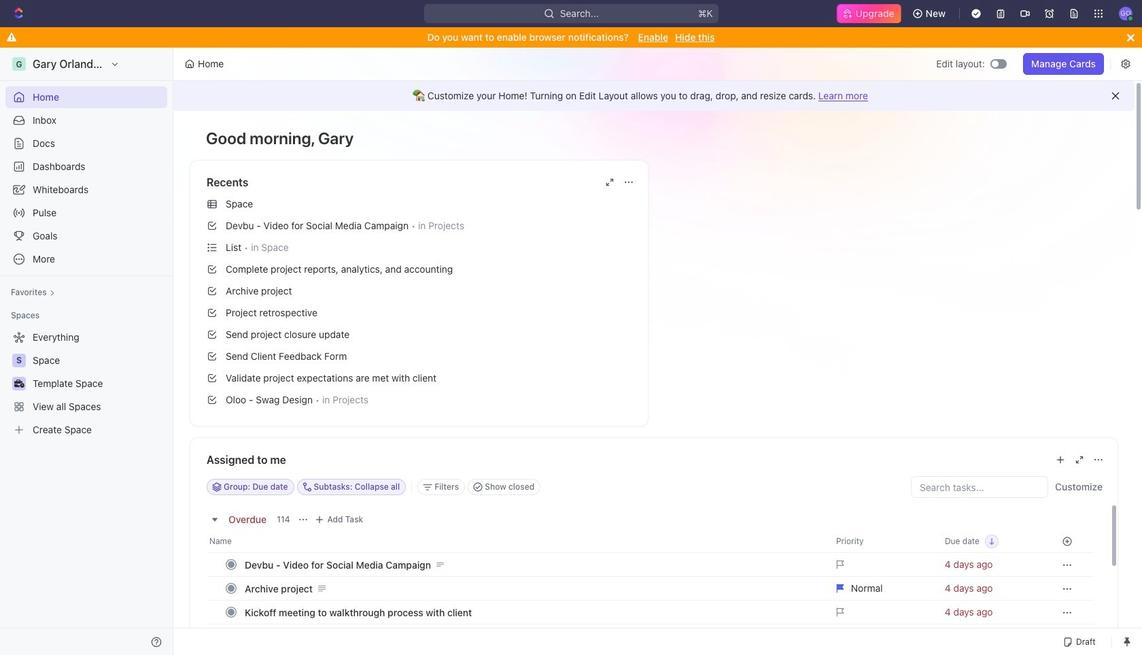Task type: locate. For each thing, give the bounding box(es) containing it.
set priority image
[[829, 624, 937, 648]]

tree
[[5, 327, 167, 441]]

alert
[[173, 81, 1135, 111]]

sidebar navigation
[[0, 48, 176, 655]]



Task type: describe. For each thing, give the bounding box(es) containing it.
gary orlando's workspace, , element
[[12, 57, 26, 71]]

tree inside the sidebar navigation
[[5, 327, 167, 441]]

Search tasks... text field
[[912, 477, 1048, 497]]



Task type: vqa. For each thing, say whether or not it's contained in the screenshot.
Brainstorm potential user journeys 'button' at the left
no



